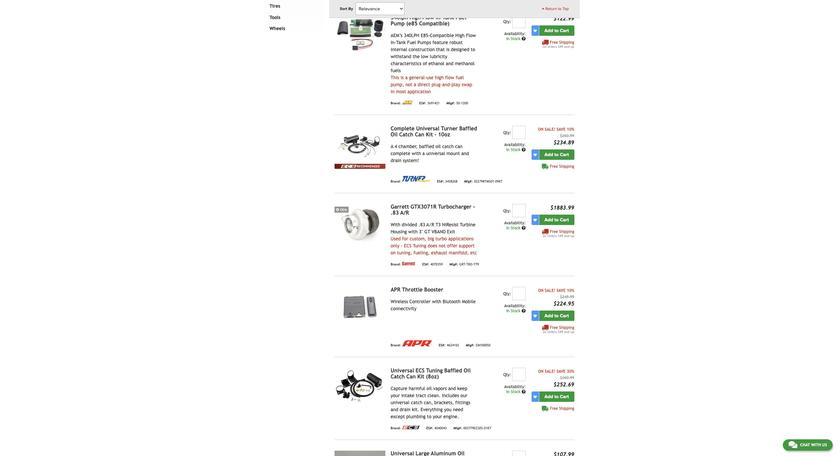 Task type: vqa. For each thing, say whether or not it's contained in the screenshot.
- in the Complete Universal Turner Baffled Oil Catch Can Kit - 10oz
yes



Task type: describe. For each thing, give the bounding box(es) containing it.
universal inside a 4 chamber, baffled oil catch can complete with a universal mount and drain system!
[[427, 151, 445, 156]]

play
[[452, 82, 461, 87]]

wireless controller with blutooth mobile connectivity
[[391, 299, 476, 312]]

universal inside the complete universal turner baffled oil catch can kit - 10oz
[[416, 126, 440, 132]]

sale! for $252.69
[[545, 370, 556, 374]]

withstand
[[391, 54, 412, 59]]

availability: for 340lph high flow in-tank fuel pump (e85 compatible)
[[505, 32, 526, 36]]

question circle image for $224.95
[[522, 309, 526, 313]]

add for $234.89
[[545, 152, 554, 158]]

question circle image for $122.99
[[522, 37, 526, 41]]

that
[[436, 47, 445, 52]]

flow
[[445, 75, 455, 80]]

oil inside capture harmful oil vapors and keep your intake tract clean. includes our universal catch can, brackets, fittings and drain kit. everything you need except plumbing to your engine.
[[427, 386, 432, 392]]

application
[[408, 89, 431, 94]]

1 free from the top
[[550, 40, 558, 45]]

tuning inside universal ecs tuning baffled oil catch can kit (8oz)
[[427, 368, 443, 374]]

aem's 340lph e85-compatible high flow in-tank fuel pumps feature robust internal construction that is designed to withstand the low lubricity characteristics of ethanol and methanol fuels this is a general-use high flow fuel pump, not a direct plug-and-play swap in most application
[[391, 33, 476, 94]]

0 horizontal spatial is
[[401, 75, 404, 80]]

and inside a 4 chamber, baffled oil catch can complete with a universal mount and drain system!
[[462, 151, 469, 156]]

apr - corporate logo image
[[403, 341, 432, 347]]

qty: for complete universal turner baffled oil catch can kit - 10oz
[[504, 131, 512, 135]]

tools link
[[268, 12, 317, 23]]

779
[[474, 263, 479, 266]]

connectivity
[[391, 306, 417, 312]]

our
[[461, 393, 468, 399]]

save for $224.95
[[557, 289, 566, 293]]

3 up from the top
[[571, 331, 575, 334]]

vapors
[[434, 386, 447, 392]]

tools
[[270, 15, 281, 20]]

brand: for universal ecs tuning baffled oil catch can kit (8oz)
[[391, 427, 401, 431]]

in stock for universal ecs tuning baffled oil catch can kit (8oz)
[[507, 390, 522, 395]]

caret up image
[[542, 7, 545, 11]]

qty: for universal ecs tuning baffled oil catch can kit (8oz)
[[504, 373, 512, 378]]

universal inside capture harmful oil vapors and keep your intake tract clean. includes our universal catch can, brackets, fittings and drain kit. everything you need except plumbing to your engine.
[[391, 401, 410, 406]]

flow inside 340lph high flow in-tank fuel pump (e85 compatible)
[[423, 14, 435, 21]]

to left top
[[558, 6, 562, 11]]

return
[[546, 6, 557, 11]]

by
[[349, 6, 353, 11]]

availability: for garrett gtx3071r turbocharger - .83 a/r
[[505, 221, 526, 226]]

internal
[[391, 47, 408, 52]]

mfg#: for complete universal turner baffled oil catch can kit - 10oz
[[465, 180, 473, 183]]

3 add from the top
[[545, 217, 554, 223]]

universal inside universal ecs tuning baffled oil catch can kit (8oz)
[[391, 368, 414, 374]]

with inside a 4 chamber, baffled oil catch can complete with a universal mount and drain system!
[[412, 151, 421, 156]]

with
[[391, 222, 401, 228]]

support
[[459, 243, 475, 249]]

to inside aem's 340lph e85-compatible high flow in-tank fuel pumps feature robust internal construction that is designed to withstand the low lubricity characteristics of ethanol and methanol fuels this is a general-use high flow fuel pump, not a direct plug-and-play swap in most application
[[471, 47, 476, 52]]

free shipping for $252.69
[[550, 407, 575, 412]]

4
[[395, 144, 397, 149]]

$49 for $1883.99
[[558, 234, 564, 238]]

and down $1883.99 on the right top of the page
[[565, 234, 570, 238]]

and down $224.95
[[565, 331, 570, 334]]

es#: 4040043
[[427, 427, 447, 431]]

add to cart for $234.89
[[545, 152, 569, 158]]

high inside aem's 340lph e85-compatible high flow in-tank fuel pumps feature robust internal construction that is designed to withstand the low lubricity characteristics of ethanol and methanol fuels this is a general-use high flow fuel pump, not a direct plug-and-play swap in most application
[[456, 33, 465, 38]]

stock for universal ecs tuning baffled oil catch can kit (8oz)
[[511, 390, 521, 395]]

oil for complete universal turner baffled oil catch can kit - 10oz
[[391, 132, 398, 138]]

except
[[391, 415, 405, 420]]

$360.99
[[561, 376, 575, 381]]

catch for complete
[[400, 132, 414, 138]]

of
[[423, 61, 427, 66]]

on sale!                         save 30% $360.99 $252.69
[[538, 370, 575, 388]]

comments image
[[789, 441, 798, 449]]

on for $224.95
[[538, 289, 544, 293]]

methanol
[[455, 61, 475, 66]]

4624165
[[447, 344, 460, 348]]

mfg#: for garrett gtx3071r turbocharger - .83 a/r
[[450, 263, 458, 266]]

340lph
[[391, 14, 408, 21]]

lubricity
[[430, 54, 448, 59]]

.83 inside garrett gtx3071r turbocharger - .83 a/r
[[391, 210, 399, 216]]

this
[[391, 75, 400, 80]]

add for $252.69
[[545, 394, 554, 400]]

to down $252.69 on the right of page
[[555, 394, 559, 400]]

chamber,
[[399, 144, 418, 149]]

$49 for $122.99
[[558, 45, 564, 49]]

drain inside a 4 chamber, baffled oil catch can complete with a universal mount and drain system!
[[391, 158, 402, 163]]

to down $224.95
[[555, 313, 559, 319]]

mfg#: grt-tbo-779
[[450, 263, 479, 266]]

$252.69
[[554, 382, 575, 388]]

$260.99
[[561, 134, 575, 138]]

brand: for 340lph high flow in-tank fuel pump (e85 compatible)
[[391, 101, 401, 105]]

can
[[456, 144, 463, 149]]

robust
[[450, 40, 463, 45]]

big
[[428, 236, 434, 242]]

add to cart button for $234.89
[[540, 150, 575, 160]]

es#: 4624165
[[439, 344, 460, 348]]

gt
[[425, 229, 431, 235]]

on for $234.89
[[538, 127, 544, 132]]

340lph high flow in-tank fuel pump (e85 compatible)
[[391, 14, 467, 27]]

to down $1883.99 on the right top of the page
[[555, 217, 559, 223]]

universal ecs tuning baffled oil catch can kit (8oz)
[[391, 368, 471, 380]]

sort by
[[340, 6, 353, 11]]

a/r inside garrett gtx3071r turbocharger - .83 a/r
[[401, 210, 409, 216]]

30%
[[567, 370, 575, 374]]

3 shipping from the top
[[560, 230, 575, 234]]

catch inside capture harmful oil vapors and keep your intake tract clean. includes our universal catch can, brackets, fittings and drain kit. everything you need except plumbing to your engine.
[[411, 401, 423, 406]]

add to wish list image for $224.95
[[534, 315, 537, 318]]

to down $122.99
[[555, 28, 559, 34]]

3 cart from the top
[[560, 217, 569, 223]]

tires link
[[268, 1, 317, 12]]

3458268
[[446, 180, 458, 183]]

es#3691421 - 50-1200 - 340lph high flow in-tank fuel pump (e85 compatible)  - aems 340lph e85-compatible high flow in-tank fuel pumps feature robust internal construction that is designed to withstand the low lubricity characteristics of ethanol and methanol fuels - aem - audi volkswagen image
[[335, 15, 386, 53]]

1 add to cart button from the top
[[540, 25, 575, 36]]

add for $224.95
[[545, 313, 554, 319]]

in for complete universal turner baffled oil catch can kit - 10oz
[[507, 148, 510, 152]]

blutooth
[[443, 299, 461, 305]]

characteristics
[[391, 61, 422, 66]]

divided
[[402, 222, 417, 228]]

fuels
[[391, 68, 401, 73]]

exit
[[447, 229, 455, 235]]

availability: for apr throttle booster
[[505, 304, 526, 309]]

a inside a 4 chamber, baffled oil catch can complete with a universal mount and drain system!
[[423, 151, 425, 156]]

add to wish list image for first add to cart button
[[534, 29, 537, 32]]

us
[[823, 443, 828, 448]]

save for $234.89
[[557, 127, 566, 132]]

not inside with divided .83 a/r t3 niresist turbine housing with 3" gt vband exit used for custom, big turbo applications only - ecs tuning does not offer support on tuning, fueling, exhaust manifold, etc
[[439, 243, 446, 249]]

oil inside a 4 chamber, baffled oil catch can complete with a universal mount and drain system!
[[436, 144, 441, 149]]

grt-
[[460, 263, 467, 266]]

stock for apr throttle booster
[[511, 309, 521, 314]]

apr throttle booster link
[[391, 287, 444, 293]]

turbo
[[436, 236, 447, 242]]

throttle
[[402, 287, 423, 293]]

a/r inside with divided .83 a/r t3 niresist turbine housing with 3" gt vband exit used for custom, big turbo applications only - ecs tuning does not offer support on tuning, fueling, exhaust manifold, etc
[[427, 222, 435, 228]]

question circle image for $252.69
[[522, 390, 526, 394]]

in for 340lph high flow in-tank fuel pump (e85 compatible)
[[507, 37, 510, 41]]

chat with us link
[[783, 440, 833, 451]]

4070359
[[431, 263, 443, 266]]

in stock for complete universal turner baffled oil catch can kit - 10oz
[[507, 148, 522, 152]]

return to top
[[545, 6, 569, 11]]

baffled for turner
[[460, 126, 478, 132]]

in- inside aem's 340lph e85-compatible high flow in-tank fuel pumps feature robust internal construction that is designed to withstand the low lubricity characteristics of ethanol and methanol fuels this is a general-use high flow fuel pump, not a direct plug-and-play swap in most application
[[391, 40, 397, 45]]

on inside with divided .83 a/r t3 niresist turbine housing with 3" gt vband exit used for custom, big turbo applications only - ecs tuning does not offer support on tuning, fueling, exhaust manifold, etc
[[391, 250, 396, 256]]

catch inside a 4 chamber, baffled oil catch can complete with a universal mount and drain system!
[[443, 144, 454, 149]]

ecs inside with divided .83 a/r t3 niresist turbine housing with 3" gt vband exit used for custom, big turbo applications only - ecs tuning does not offer support on tuning, fueling, exhaust manifold, etc
[[404, 243, 412, 249]]

in stock for garrett gtx3071r turbocharger - .83 a/r
[[507, 226, 522, 231]]

turbine
[[460, 222, 476, 228]]

free shipping on orders $49 and up for $1883.99
[[543, 230, 575, 238]]

3 orders from the top
[[548, 331, 557, 334]]

direct
[[418, 82, 431, 87]]

in for apr throttle booster
[[507, 309, 510, 314]]

gtx3071r
[[411, 204, 437, 210]]

custom,
[[410, 236, 427, 242]]

qty: for 340lph high flow in-tank fuel pump (e85 compatible)
[[504, 19, 512, 24]]

question circle image for $1883.99
[[522, 226, 526, 230]]

wireless
[[391, 299, 408, 305]]

3 add to cart from the top
[[545, 217, 569, 223]]

- inside with divided .83 a/r t3 niresist turbine housing with 3" gt vband exit used for custom, big turbo applications only - ecs tuning does not offer support on tuning, fueling, exhaust manifold, etc
[[401, 243, 403, 249]]

cart for $234.89
[[560, 152, 569, 158]]

fittings
[[456, 401, 471, 406]]

with inside wireless controller with blutooth mobile connectivity
[[432, 299, 442, 305]]

baffled for tuning
[[445, 368, 462, 374]]

tbo-
[[467, 263, 474, 266]]

10% for $234.89
[[567, 127, 575, 132]]

$224.95
[[554, 301, 575, 307]]

add to cart button for $252.69
[[540, 392, 575, 403]]

general-
[[409, 75, 427, 80]]

1 add to wish list image from the top
[[534, 219, 537, 222]]

and up includes
[[449, 386, 456, 392]]

free shipping for $234.89
[[550, 164, 575, 169]]

offer
[[447, 243, 458, 249]]

only
[[391, 243, 400, 249]]

4040043
[[435, 427, 447, 431]]

controller
[[410, 299, 431, 305]]

1 horizontal spatial is
[[447, 47, 450, 52]]

clean.
[[428, 393, 441, 399]]



Task type: locate. For each thing, give the bounding box(es) containing it.
1 horizontal spatial oil
[[464, 368, 471, 374]]

0 horizontal spatial tank
[[397, 40, 406, 45]]

0 horizontal spatial your
[[391, 393, 400, 399]]

kit.
[[412, 408, 420, 413]]

0 vertical spatial a
[[406, 75, 408, 80]]

save inside on sale!                         save 10% $249.99 $224.95
[[557, 289, 566, 293]]

low
[[421, 54, 429, 59]]

2 qty: from the top
[[504, 131, 512, 135]]

0 horizontal spatial a
[[406, 75, 408, 80]]

2 in stock from the top
[[507, 148, 522, 152]]

tires
[[270, 3, 281, 9]]

1 horizontal spatial universal
[[427, 151, 445, 156]]

1 horizontal spatial a/r
[[427, 222, 435, 228]]

0 horizontal spatial kit
[[418, 374, 425, 380]]

1 vertical spatial -
[[474, 204, 475, 210]]

1 add to wish list image from the top
[[534, 29, 537, 32]]

0 vertical spatial oil
[[436, 144, 441, 149]]

1 vertical spatial 10%
[[567, 289, 575, 293]]

in
[[507, 37, 510, 41], [507, 148, 510, 152], [507, 226, 510, 231], [507, 309, 510, 314], [507, 390, 510, 395]]

cart down $252.69 on the right of page
[[560, 394, 569, 400]]

high right the 340lph
[[410, 14, 421, 21]]

1 vertical spatial $49
[[558, 234, 564, 238]]

qty: for garrett gtx3071r turbocharger - .83 a/r
[[504, 209, 512, 214]]

can for ecs
[[407, 374, 416, 380]]

tuning inside with divided .83 a/r t3 niresist turbine housing with 3" gt vband exit used for custom, big turbo applications only - ecs tuning does not offer support on tuning, fueling, exhaust manifold, etc
[[413, 243, 427, 249]]

1 horizontal spatial catch
[[443, 144, 454, 149]]

ecs - corporate logo image
[[403, 426, 420, 430]]

pumps
[[418, 40, 431, 45]]

01kt
[[484, 427, 492, 431]]

2 question circle image from the top
[[522, 148, 526, 152]]

1 vertical spatial ecs
[[416, 368, 425, 374]]

1 vertical spatial free shipping
[[550, 407, 575, 412]]

a/r up the gt
[[427, 222, 435, 228]]

brand: left apr - corporate logo on the bottom
[[391, 344, 401, 348]]

1 horizontal spatial .83
[[419, 222, 425, 228]]

em100050
[[476, 344, 491, 348]]

orders
[[548, 45, 557, 49], [548, 234, 557, 238], [548, 331, 557, 334]]

and down $122.99
[[565, 45, 570, 49]]

1 vertical spatial drain
[[400, 408, 411, 413]]

4 shipping from the top
[[560, 326, 575, 331]]

kit for -
[[426, 132, 433, 138]]

1 10% from the top
[[567, 127, 575, 132]]

0 vertical spatial fuel
[[456, 14, 467, 21]]

and down can
[[462, 151, 469, 156]]

0 vertical spatial baffled
[[460, 126, 478, 132]]

2 vertical spatial save
[[557, 370, 566, 374]]

3"
[[419, 229, 423, 235]]

$49 down $1883.99 on the right top of the page
[[558, 234, 564, 238]]

can for universal
[[415, 132, 425, 138]]

1 sale! from the top
[[545, 127, 556, 132]]

availability: for complete universal turner baffled oil catch can kit - 10oz
[[505, 143, 526, 147]]

turbocharger
[[438, 204, 472, 210]]

baffled inside universal ecs tuning baffled oil catch can kit (8oz)
[[445, 368, 462, 374]]

1 vertical spatial is
[[401, 75, 404, 80]]

shipping down $234.89 on the right of page
[[560, 164, 575, 169]]

0 vertical spatial high
[[410, 14, 421, 21]]

in- inside 340lph high flow in-tank fuel pump (e85 compatible)
[[436, 14, 443, 21]]

1 vertical spatial high
[[456, 33, 465, 38]]

brand: left aem - corporate logo
[[391, 101, 401, 105]]

garrett gtx3071r turbocharger - .83 a/r
[[391, 204, 475, 216]]

1 question circle image from the top
[[522, 309, 526, 313]]

add to cart down $1883.99 on the right top of the page
[[545, 217, 569, 223]]

availability: for universal ecs tuning baffled oil catch can kit (8oz)
[[505, 385, 526, 390]]

2 on from the top
[[538, 289, 544, 293]]

oil inside universal ecs tuning baffled oil catch can kit (8oz)
[[464, 368, 471, 374]]

catch up capture
[[391, 374, 405, 380]]

add to cart button for $224.95
[[540, 311, 575, 321]]

stock for garrett gtx3071r turbocharger - .83 a/r
[[511, 226, 521, 231]]

mfg#: 022798tms01-09kt
[[465, 180, 503, 183]]

up for $1883.99
[[571, 234, 575, 238]]

baffled inside the complete universal turner baffled oil catch can kit - 10oz
[[460, 126, 478, 132]]

5 shipping from the top
[[560, 407, 575, 412]]

5 add to cart button from the top
[[540, 392, 575, 403]]

question circle image for on sale!                         save 10%
[[522, 148, 526, 152]]

kit for (8oz)
[[418, 374, 425, 380]]

4 add to cart from the top
[[545, 313, 569, 319]]

10% up the '$249.99'
[[567, 289, 575, 293]]

can up baffled
[[415, 132, 425, 138]]

3 qty: from the top
[[504, 209, 512, 214]]

catch
[[443, 144, 454, 149], [411, 401, 423, 406]]

complete universal turner baffled oil catch can kit - 10oz
[[391, 126, 478, 138]]

free down $1883.99 on the right top of the page
[[550, 230, 558, 234]]

1 vertical spatial save
[[557, 289, 566, 293]]

fuel
[[456, 75, 464, 80]]

free shipping down $234.89 on the right of page
[[550, 164, 575, 169]]

and up except
[[391, 408, 399, 413]]

add to cart button down $224.95
[[540, 311, 575, 321]]

0 horizontal spatial fuel
[[408, 40, 416, 45]]

cart down $224.95
[[560, 313, 569, 319]]

4 stock from the top
[[511, 309, 521, 314]]

drain down complete
[[391, 158, 402, 163]]

turner motorsport - corporate logo image
[[403, 176, 431, 183]]

1 vertical spatial kit
[[418, 374, 425, 380]]

intake
[[402, 393, 415, 399]]

tank inside 340lph high flow in-tank fuel pump (e85 compatible)
[[443, 14, 454, 21]]

not inside aem's 340lph e85-compatible high flow in-tank fuel pumps feature robust internal construction that is designed to withstand the low lubricity characteristics of ethanol and methanol fuels this is a general-use high flow fuel pump, not a direct plug-and-play swap in most application
[[406, 82, 413, 87]]

10%
[[567, 127, 575, 132], [567, 289, 575, 293]]

ecs tuning recommends this product. image
[[335, 164, 386, 169]]

on for $252.69
[[538, 370, 544, 374]]

1 save from the top
[[557, 127, 566, 132]]

fuel inside aem's 340lph e85-compatible high flow in-tank fuel pumps feature robust internal construction that is designed to withstand the low lubricity characteristics of ethanol and methanol fuels this is a general-use high flow fuel pump, not a direct plug-and-play swap in most application
[[408, 40, 416, 45]]

to down $234.89 on the right of page
[[555, 152, 559, 158]]

es#2765062 - mm0ccla - universal large aluminum oil catch can - includes mounting brackets & hardware - mishimoto - audi bmw volkswagen mini image
[[335, 451, 386, 457]]

high inside 340lph high flow in-tank fuel pump (e85 compatible)
[[410, 14, 421, 21]]

free down $224.95
[[550, 326, 558, 331]]

in- up compatible
[[436, 14, 443, 21]]

1 vertical spatial baffled
[[445, 368, 462, 374]]

with inside with divided .83 a/r t3 niresist turbine housing with 3" gt vband exit used for custom, big turbo applications only - ecs tuning does not offer support on tuning, fueling, exhaust manifold, etc
[[409, 229, 418, 235]]

es#4040043 - 003779ecs05-01kt -  universal ecs tuning baffled oil catch can kit (8oz) - capture harmful oil vapors and keep your intake tract clean. includes our universal catch can, brackets, fittings and drain kit. everything you need except plumbing to your engine. - ecs - audi volkswagen image
[[335, 368, 386, 407]]

mfg#: for apr throttle booster
[[466, 344, 475, 348]]

4 cart from the top
[[560, 313, 569, 319]]

engine.
[[444, 415, 459, 420]]

you
[[445, 408, 452, 413]]

1 question circle image from the top
[[522, 37, 526, 41]]

oil
[[436, 144, 441, 149], [427, 386, 432, 392]]

2 add to wish list image from the top
[[534, 315, 537, 318]]

4 add from the top
[[545, 313, 554, 319]]

$122.99
[[554, 15, 575, 22]]

catch up mount
[[443, 144, 454, 149]]

2 add from the top
[[545, 152, 554, 158]]

not down turbo
[[439, 243, 446, 249]]

mfg#: for 340lph high flow in-tank fuel pump (e85 compatible)
[[447, 101, 455, 105]]

sale! inside "on sale!                         save 30% $360.99 $252.69"
[[545, 370, 556, 374]]

3 add to cart button from the top
[[540, 215, 575, 225]]

(8oz)
[[426, 374, 439, 380]]

save inside on sale!                         save 10% $260.99 $234.89
[[557, 127, 566, 132]]

1 free shipping from the top
[[550, 164, 575, 169]]

in stock for apr throttle booster
[[507, 309, 522, 314]]

universal
[[416, 126, 440, 132], [391, 368, 414, 374]]

0 vertical spatial universal
[[416, 126, 440, 132]]

flow right (e85
[[423, 14, 435, 21]]

1 vertical spatial your
[[433, 415, 442, 420]]

niresist
[[443, 222, 459, 228]]

2 vertical spatial question circle image
[[522, 226, 526, 230]]

5 stock from the top
[[511, 390, 521, 395]]

orders for $122.99
[[548, 45, 557, 49]]

1 vertical spatial .83
[[419, 222, 425, 228]]

1 vertical spatial flow
[[466, 33, 476, 38]]

0 vertical spatial tank
[[443, 14, 454, 21]]

drain inside capture harmful oil vapors and keep your intake tract clean. includes our universal catch can, brackets, fittings and drain kit. everything you need except plumbing to your engine.
[[400, 408, 411, 413]]

free down $122.99
[[550, 40, 558, 45]]

ecs
[[404, 243, 412, 249], [416, 368, 425, 374]]

complete
[[391, 151, 411, 156]]

.83 up "with"
[[391, 210, 399, 216]]

free down $234.89 on the right of page
[[550, 164, 558, 169]]

-
[[435, 132, 437, 138], [474, 204, 475, 210], [401, 243, 403, 249]]

1 vertical spatial universal
[[391, 401, 410, 406]]

1 vertical spatial question circle image
[[522, 390, 526, 394]]

1 vertical spatial add to wish list image
[[534, 153, 537, 157]]

catch up chamber,
[[400, 132, 414, 138]]

tuning down custom,
[[413, 243, 427, 249]]

catch up kit.
[[411, 401, 423, 406]]

0 horizontal spatial ecs
[[404, 243, 412, 249]]

vband
[[432, 229, 446, 235]]

add to wish list image for $234.89 add to cart button
[[534, 153, 537, 157]]

(e85
[[407, 20, 418, 27]]

0 vertical spatial kit
[[426, 132, 433, 138]]

0 horizontal spatial universal
[[391, 368, 414, 374]]

sale! inside on sale!                         save 10% $260.99 $234.89
[[545, 127, 556, 132]]

0 horizontal spatial catch
[[411, 401, 423, 406]]

4 add to cart button from the top
[[540, 311, 575, 321]]

tank inside aem's 340lph e85-compatible high flow in-tank fuel pumps feature robust internal construction that is designed to withstand the low lubricity characteristics of ethanol and methanol fuels this is a general-use high flow fuel pump, not a direct plug-and-play swap in most application
[[397, 40, 406, 45]]

oil up 4 on the top of the page
[[391, 132, 398, 138]]

mfg#: em100050
[[466, 344, 491, 348]]

10% for $224.95
[[567, 289, 575, 293]]

None number field
[[513, 15, 526, 28], [513, 126, 526, 139], [513, 204, 526, 218], [513, 287, 526, 301], [513, 368, 526, 382], [513, 451, 526, 457], [513, 15, 526, 28], [513, 126, 526, 139], [513, 204, 526, 218], [513, 287, 526, 301], [513, 368, 526, 382], [513, 451, 526, 457]]

es#: for turner
[[437, 180, 444, 183]]

es#: left 4624165
[[439, 344, 446, 348]]

.83 up 3"
[[419, 222, 425, 228]]

1 horizontal spatial in-
[[436, 14, 443, 21]]

es#: 3458268
[[437, 180, 458, 183]]

oil right baffled
[[436, 144, 441, 149]]

can
[[415, 132, 425, 138], [407, 374, 416, 380]]

1 stock from the top
[[511, 37, 521, 41]]

add to cart for $252.69
[[545, 394, 569, 400]]

2 orders from the top
[[548, 234, 557, 238]]

shipping down $1883.99 on the right top of the page
[[560, 230, 575, 234]]

free down $252.69 on the right of page
[[550, 407, 558, 412]]

1 vertical spatial free shipping on orders $49 and up
[[543, 230, 575, 238]]

0 horizontal spatial universal
[[391, 401, 410, 406]]

in
[[391, 89, 395, 94]]

ecs down "for"
[[404, 243, 412, 249]]

sale! for $234.89
[[545, 127, 556, 132]]

tract
[[416, 393, 426, 399]]

4 availability: from the top
[[505, 304, 526, 309]]

add to cart down $224.95
[[545, 313, 569, 319]]

shipping down $252.69 on the right of page
[[560, 407, 575, 412]]

0 vertical spatial .83
[[391, 210, 399, 216]]

5 cart from the top
[[560, 394, 569, 400]]

brand: for apr throttle booster
[[391, 344, 401, 348]]

0 vertical spatial on
[[538, 127, 544, 132]]

1 in stock from the top
[[507, 37, 522, 41]]

1 vertical spatial a/r
[[427, 222, 435, 228]]

0 horizontal spatial .83
[[391, 210, 399, 216]]

2 free from the top
[[550, 164, 558, 169]]

1 in from the top
[[507, 37, 510, 41]]

$1883.99
[[551, 205, 575, 211]]

$49
[[558, 45, 564, 49], [558, 234, 564, 238], [558, 331, 564, 334]]

0 vertical spatial catch
[[400, 132, 414, 138]]

3 $49 from the top
[[558, 331, 564, 334]]

es#4070359 - grt-tbo-779 - garrett gtx3071r turbocharger - .83 a/r - with divided .83 a/r t3 niresist turbine housing with 3" gt vband exit - garrett - audi volkswagen mini image
[[335, 204, 386, 242]]

1 vertical spatial catch
[[411, 401, 423, 406]]

1 horizontal spatial fuel
[[456, 14, 467, 21]]

wheels
[[270, 26, 285, 31]]

1 vertical spatial tank
[[397, 40, 406, 45]]

mfg#: for universal ecs tuning baffled oil catch can kit (8oz)
[[454, 427, 462, 431]]

designed
[[451, 47, 470, 52]]

3 in from the top
[[507, 226, 510, 231]]

used
[[391, 236, 401, 242]]

in for universal ecs tuning baffled oil catch can kit (8oz)
[[507, 390, 510, 395]]

garrett
[[391, 204, 409, 210]]

orders down $1883.99 on the right top of the page
[[548, 234, 557, 238]]

2 brand: from the top
[[391, 180, 401, 183]]

garrett - corporate logo image
[[403, 262, 416, 266]]

in- down aem's
[[391, 40, 397, 45]]

340lph high flow in-tank fuel pump (e85 compatible) link
[[391, 14, 467, 27]]

cart for $224.95
[[560, 313, 569, 319]]

0 vertical spatial question circle image
[[522, 37, 526, 41]]

with divided .83 a/r t3 niresist turbine housing with 3" gt vband exit used for custom, big turbo applications only - ecs tuning does not offer support on tuning, fueling, exhaust manifold, etc
[[391, 222, 477, 256]]

a left 'general-'
[[406, 75, 408, 80]]

add to cart for $224.95
[[545, 313, 569, 319]]

1 horizontal spatial high
[[456, 33, 465, 38]]

es#: for booster
[[439, 344, 446, 348]]

0 vertical spatial drain
[[391, 158, 402, 163]]

es#: left the 3691421
[[420, 101, 426, 105]]

2 add to wish list image from the top
[[534, 153, 537, 157]]

flow up designed
[[466, 33, 476, 38]]

2 cart from the top
[[560, 152, 569, 158]]

3 free shipping on orders $49 and up from the top
[[543, 326, 575, 334]]

3 add to wish list image from the top
[[534, 396, 537, 399]]

orders for $1883.99
[[548, 234, 557, 238]]

2 vertical spatial sale!
[[545, 370, 556, 374]]

3 stock from the top
[[511, 226, 521, 231]]

brand: for complete universal turner baffled oil catch can kit - 10oz
[[391, 180, 401, 183]]

es#: left 4040043 at right
[[427, 427, 433, 431]]

save up the '$249.99'
[[557, 289, 566, 293]]

4 in from the top
[[507, 309, 510, 314]]

5 qty: from the top
[[504, 373, 512, 378]]

1 vertical spatial can
[[407, 374, 416, 380]]

1 vertical spatial fuel
[[408, 40, 416, 45]]

1 up from the top
[[571, 45, 575, 49]]

kit up baffled
[[426, 132, 433, 138]]

is right the that
[[447, 47, 450, 52]]

1 add from the top
[[545, 28, 554, 34]]

stock for complete universal turner baffled oil catch can kit - 10oz
[[511, 148, 521, 152]]

1 vertical spatial a
[[414, 82, 417, 87]]

oil up keep
[[464, 368, 471, 374]]

2 free shipping on orders $49 and up from the top
[[543, 230, 575, 238]]

2 free shipping from the top
[[550, 407, 575, 412]]

kit
[[426, 132, 433, 138], [418, 374, 425, 380]]

es#: 4070359
[[423, 263, 443, 266]]

qty: for apr throttle booster
[[504, 292, 512, 297]]

can inside universal ecs tuning baffled oil catch can kit (8oz)
[[407, 374, 416, 380]]

manifold,
[[449, 250, 469, 256]]

stock for 340lph high flow in-tank fuel pump (e85 compatible)
[[511, 37, 521, 41]]

ecs left (8oz)
[[416, 368, 425, 374]]

add down $1883.99 on the right top of the page
[[545, 217, 554, 223]]

es#: for flow
[[420, 101, 426, 105]]

1 on from the top
[[538, 127, 544, 132]]

0 horizontal spatial flow
[[423, 14, 435, 21]]

0 vertical spatial in-
[[436, 14, 443, 21]]

not
[[406, 82, 413, 87], [439, 243, 446, 249]]

es#3458268 - 022798tms01-09kt - complete universal turner baffled oil catch can kit - 10oz - a 4 chamber, baffled oil catch can complete with a universal mount and drain system! - turner motorsport - audi bmw volkswagen mercedes benz mini porsche image
[[335, 126, 386, 164]]

oil for universal ecs tuning baffled oil catch can kit (8oz)
[[464, 368, 471, 374]]

3 brand: from the top
[[391, 263, 401, 266]]

sale! up $252.69 on the right of page
[[545, 370, 556, 374]]

4 free from the top
[[550, 326, 558, 331]]

3 availability: from the top
[[505, 221, 526, 226]]

2 vertical spatial up
[[571, 331, 575, 334]]

2 sale! from the top
[[545, 289, 556, 293]]

brand: left garrett - corporate logo
[[391, 263, 401, 266]]

pump,
[[391, 82, 404, 87]]

- inside the complete universal turner baffled oil catch can kit - 10oz
[[435, 132, 437, 138]]

4 brand: from the top
[[391, 344, 401, 348]]

orders down $224.95
[[548, 331, 557, 334]]

1 horizontal spatial flow
[[466, 33, 476, 38]]

mfg#: left the grt-
[[450, 263, 458, 266]]

0 horizontal spatial oil
[[391, 132, 398, 138]]

1 vertical spatial catch
[[391, 374, 405, 380]]

with up system!
[[412, 151, 421, 156]]

in for garrett gtx3071r turbocharger - .83 a/r
[[507, 226, 510, 231]]

not up most
[[406, 82, 413, 87]]

catch for universal
[[391, 374, 405, 380]]

5 availability: from the top
[[505, 385, 526, 390]]

2 up from the top
[[571, 234, 575, 238]]

3 on from the top
[[538, 370, 544, 374]]

chat
[[801, 443, 811, 448]]

1 horizontal spatial kit
[[426, 132, 433, 138]]

2 vertical spatial $49
[[558, 331, 564, 334]]

shipping
[[560, 40, 575, 45], [560, 164, 575, 169], [560, 230, 575, 234], [560, 326, 575, 331], [560, 407, 575, 412]]

with left us
[[812, 443, 822, 448]]

0 vertical spatial add to wish list image
[[534, 29, 537, 32]]

4 qty: from the top
[[504, 292, 512, 297]]

add down on sale!                         save 10% $260.99 $234.89
[[545, 152, 554, 158]]

and down lubricity
[[446, 61, 454, 66]]

5 in stock from the top
[[507, 390, 522, 395]]

0 vertical spatial ecs
[[404, 243, 412, 249]]

add to cart button down $1883.99 on the right top of the page
[[540, 215, 575, 225]]

ecs inside universal ecs tuning baffled oil catch can kit (8oz)
[[416, 368, 425, 374]]

brand: for garrett gtx3071r turbocharger - .83 a/r
[[391, 263, 401, 266]]

es#: left 3458268
[[437, 180, 444, 183]]

0 horizontal spatial oil
[[427, 386, 432, 392]]

kit left (8oz)
[[418, 374, 425, 380]]

on
[[543, 45, 547, 49], [543, 234, 547, 238], [391, 250, 396, 256], [543, 331, 547, 334]]

fuel inside 340lph high flow in-tank fuel pump (e85 compatible)
[[456, 14, 467, 21]]

add to wish list image
[[534, 219, 537, 222], [534, 315, 537, 318], [534, 396, 537, 399]]

e85-
[[421, 33, 430, 38]]

turner
[[441, 126, 458, 132]]

baffled up keep
[[445, 368, 462, 374]]

cart down $1883.99 on the right top of the page
[[560, 217, 569, 223]]

1 add to cart from the top
[[545, 28, 569, 34]]

0 vertical spatial orders
[[548, 45, 557, 49]]

kit inside the complete universal turner baffled oil catch can kit - 10oz
[[426, 132, 433, 138]]

10% inside on sale!                         save 10% $260.99 $234.89
[[567, 127, 575, 132]]

cart down $234.89 on the right of page
[[560, 152, 569, 158]]

0 vertical spatial your
[[391, 393, 400, 399]]

brand: left turner motorsport - corporate logo
[[391, 180, 401, 183]]

complete universal turner baffled oil catch can kit - 10oz link
[[391, 126, 478, 138]]

0 vertical spatial up
[[571, 45, 575, 49]]

10% up "$260.99"
[[567, 127, 575, 132]]

5 add to cart from the top
[[545, 394, 569, 400]]

complete
[[391, 126, 415, 132]]

on inside on sale!                         save 10% $249.99 $224.95
[[538, 289, 544, 293]]

2 vertical spatial free shipping on orders $49 and up
[[543, 326, 575, 334]]

1 horizontal spatial ecs
[[416, 368, 425, 374]]

09kt
[[496, 180, 503, 183]]

keep
[[458, 386, 468, 392]]

2 vertical spatial a
[[423, 151, 425, 156]]

10% inside on sale!                         save 10% $249.99 $224.95
[[567, 289, 575, 293]]

.83 inside with divided .83 a/r t3 niresist turbine housing with 3" gt vband exit used for custom, big turbo applications only - ecs tuning does not offer support on tuning, fueling, exhaust manifold, etc
[[419, 222, 425, 228]]

1 vertical spatial on
[[538, 289, 544, 293]]

$49 down $122.99
[[558, 45, 564, 49]]

add to cart button down $234.89 on the right of page
[[540, 150, 575, 160]]

1 availability: from the top
[[505, 32, 526, 36]]

up down $122.99
[[571, 45, 575, 49]]

2 in from the top
[[507, 148, 510, 152]]

tuning,
[[397, 250, 412, 256]]

1 vertical spatial up
[[571, 234, 575, 238]]

pump
[[391, 20, 405, 27]]

question circle image
[[522, 309, 526, 313], [522, 390, 526, 394]]

capture harmful oil vapors and keep your intake tract clean. includes our universal catch can, brackets, fittings and drain kit. everything you need except plumbing to your engine.
[[391, 386, 471, 420]]

free shipping on orders $49 and up down $1883.99 on the right top of the page
[[543, 230, 575, 238]]

0 vertical spatial 10%
[[567, 127, 575, 132]]

- right only
[[401, 243, 403, 249]]

2 10% from the top
[[567, 289, 575, 293]]

1 horizontal spatial not
[[439, 243, 446, 249]]

exhaust
[[431, 250, 448, 256]]

- inside garrett gtx3071r turbocharger - .83 a/r
[[474, 204, 475, 210]]

sale! inside on sale!                         save 10% $249.99 $224.95
[[545, 289, 556, 293]]

on inside "on sale!                         save 30% $360.99 $252.69"
[[538, 370, 544, 374]]

shipping down $224.95
[[560, 326, 575, 331]]

shipping down $122.99
[[560, 40, 575, 45]]

0 vertical spatial is
[[447, 47, 450, 52]]

5 free from the top
[[550, 407, 558, 412]]

kit inside universal ecs tuning baffled oil catch can kit (8oz)
[[418, 374, 425, 380]]

universal up baffled
[[416, 126, 440, 132]]

high up robust
[[456, 33, 465, 38]]

0 vertical spatial tuning
[[413, 243, 427, 249]]

free shipping on orders $49 and up down $224.95
[[543, 326, 575, 334]]

es#: for tuning
[[427, 427, 433, 431]]

save for $252.69
[[557, 370, 566, 374]]

save inside "on sale!                         save 30% $360.99 $252.69"
[[557, 370, 566, 374]]

baffled
[[419, 144, 435, 149]]

is right this at the left of page
[[401, 75, 404, 80]]

the
[[413, 54, 420, 59]]

2 question circle image from the top
[[522, 390, 526, 394]]

your down capture
[[391, 393, 400, 399]]

mfg#: 003779ecs05-01kt
[[454, 427, 492, 431]]

1 shipping from the top
[[560, 40, 575, 45]]

swap
[[462, 82, 473, 87]]

0 horizontal spatial not
[[406, 82, 413, 87]]

3691421
[[428, 101, 440, 105]]

1 cart from the top
[[560, 28, 569, 34]]

on sale!                         save 10% $260.99 $234.89
[[538, 127, 575, 146]]

3 question circle image from the top
[[522, 226, 526, 230]]

can up "harmful"
[[407, 374, 416, 380]]

4 in stock from the top
[[507, 309, 522, 314]]

compatible)
[[420, 20, 450, 27]]

1 $49 from the top
[[558, 45, 564, 49]]

can inside the complete universal turner baffled oil catch can kit - 10oz
[[415, 132, 425, 138]]

add to cart down $234.89 on the right of page
[[545, 152, 569, 158]]

add down on sale!                         save 10% $249.99 $224.95
[[545, 313, 554, 319]]

0 vertical spatial universal
[[427, 151, 445, 156]]

0 vertical spatial not
[[406, 82, 413, 87]]

orders down $122.99
[[548, 45, 557, 49]]

ethanol
[[429, 61, 445, 66]]

add to wish list image for $252.69
[[534, 396, 537, 399]]

add to wish list image
[[534, 29, 537, 32], [534, 153, 537, 157]]

0 horizontal spatial in-
[[391, 40, 397, 45]]

free shipping down $252.69 on the right of page
[[550, 407, 575, 412]]

mfg#: down the engine.
[[454, 427, 462, 431]]

and inside aem's 340lph e85-compatible high flow in-tank fuel pumps feature robust internal construction that is designed to withstand the low lubricity characteristics of ethanol and methanol fuels this is a general-use high flow fuel pump, not a direct plug-and-play swap in most application
[[446, 61, 454, 66]]

feature
[[433, 40, 448, 45]]

5 add from the top
[[545, 394, 554, 400]]

1 vertical spatial sale!
[[545, 289, 556, 293]]

is
[[447, 47, 450, 52], [401, 75, 404, 80]]

3 free from the top
[[550, 230, 558, 234]]

1 orders from the top
[[548, 45, 557, 49]]

universal down intake
[[391, 401, 410, 406]]

2 availability: from the top
[[505, 143, 526, 147]]

universal down baffled
[[427, 151, 445, 156]]

sale! for $224.95
[[545, 289, 556, 293]]

add to cart button down $252.69 on the right of page
[[540, 392, 575, 403]]

fuel up robust
[[456, 14, 467, 21]]

1 horizontal spatial a
[[414, 82, 417, 87]]

oil inside the complete universal turner baffled oil catch can kit - 10oz
[[391, 132, 398, 138]]

a
[[391, 144, 394, 149]]

question circle image
[[522, 37, 526, 41], [522, 148, 526, 152], [522, 226, 526, 230]]

2 horizontal spatial -
[[474, 204, 475, 210]]

catch inside universal ecs tuning baffled oil catch can kit (8oz)
[[391, 374, 405, 380]]

garrett gtx3071r turbocharger - .83 a/r link
[[391, 204, 475, 216]]

plumbing
[[407, 415, 426, 420]]

up down $224.95
[[571, 331, 575, 334]]

0 vertical spatial a/r
[[401, 210, 409, 216]]

003779ecs05-
[[464, 427, 484, 431]]

in stock for 340lph high flow in-tank fuel pump (e85 compatible)
[[507, 37, 522, 41]]

2 horizontal spatial a
[[423, 151, 425, 156]]

free shipping on orders $49 and up
[[543, 40, 575, 49], [543, 230, 575, 238], [543, 326, 575, 334]]

brackets,
[[435, 401, 454, 406]]

0 vertical spatial add to wish list image
[[534, 219, 537, 222]]

fuel down the 340lph
[[408, 40, 416, 45]]

2 add to cart from the top
[[545, 152, 569, 158]]

es#4624165 - em100050 - apr throttle booster  - wireless controller with blutooth mobile connectivity - apr - audi volkswagen porsche image
[[335, 287, 386, 326]]

a/r
[[401, 210, 409, 216], [427, 222, 435, 228]]

3 in stock from the top
[[507, 226, 522, 231]]

universal
[[427, 151, 445, 156], [391, 401, 410, 406]]

0 horizontal spatial -
[[401, 243, 403, 249]]

1 vertical spatial oil
[[427, 386, 432, 392]]

up for $122.99
[[571, 45, 575, 49]]

2 save from the top
[[557, 289, 566, 293]]

022798tms01-
[[474, 180, 496, 183]]

- left the 10oz
[[435, 132, 437, 138]]

to inside capture harmful oil vapors and keep your intake tract clean. includes our universal catch can, brackets, fittings and drain kit. everything you need except plumbing to your engine.
[[427, 415, 432, 420]]

1 brand: from the top
[[391, 101, 401, 105]]

on inside on sale!                         save 10% $260.99 $234.89
[[538, 127, 544, 132]]

2 add to cart button from the top
[[540, 150, 575, 160]]

2 shipping from the top
[[560, 164, 575, 169]]

free shipping on orders $49 and up for $122.99
[[543, 40, 575, 49]]

0 vertical spatial sale!
[[545, 127, 556, 132]]

aem - corporate logo image
[[403, 101, 413, 105]]

1 vertical spatial universal
[[391, 368, 414, 374]]

1 qty: from the top
[[504, 19, 512, 24]]

sale! up $224.95
[[545, 289, 556, 293]]

2 stock from the top
[[511, 148, 521, 152]]

3 sale! from the top
[[545, 370, 556, 374]]

cart for $252.69
[[560, 394, 569, 400]]

0 vertical spatial oil
[[391, 132, 398, 138]]

5 brand: from the top
[[391, 427, 401, 431]]

catch inside the complete universal turner baffled oil catch can kit - 10oz
[[400, 132, 414, 138]]

3 save from the top
[[557, 370, 566, 374]]

es#: for turbocharger
[[423, 263, 429, 266]]

flow inside aem's 340lph e85-compatible high flow in-tank fuel pumps feature robust internal construction that is designed to withstand the low lubricity characteristics of ethanol and methanol fuels this is a general-use high flow fuel pump, not a direct plug-and-play swap in most application
[[466, 33, 476, 38]]

high
[[435, 75, 444, 80]]

1 free shipping on orders $49 and up from the top
[[543, 40, 575, 49]]

5 in from the top
[[507, 390, 510, 395]]

your down the everything
[[433, 415, 442, 420]]

$234.89
[[554, 140, 575, 146]]

add down "on sale!                         save 30% $360.99 $252.69"
[[545, 394, 554, 400]]

2 $49 from the top
[[558, 234, 564, 238]]

1 vertical spatial orders
[[548, 234, 557, 238]]

0 vertical spatial flow
[[423, 14, 435, 21]]

0 vertical spatial catch
[[443, 144, 454, 149]]



